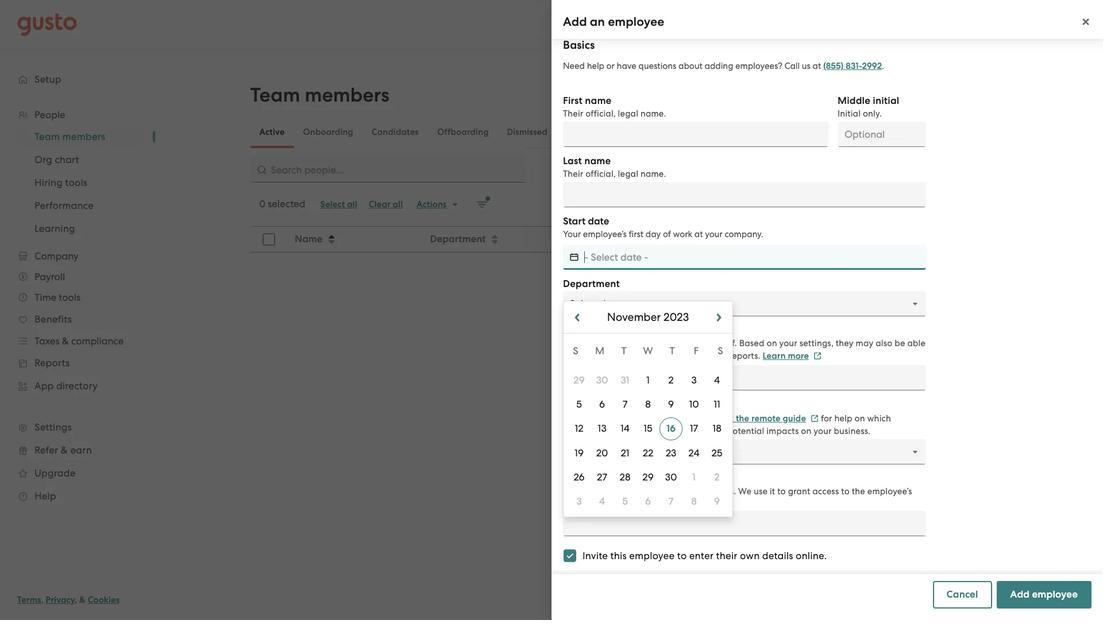 Task type: describe. For each thing, give the bounding box(es) containing it.
0 vertical spatial 2
[[669, 375, 674, 386]]

official, for last name
[[586, 169, 616, 179]]

add a team member drawer dialog
[[552, 0, 1104, 621]]

14 button
[[614, 417, 637, 440]]

1 horizontal spatial 6 button
[[637, 490, 660, 513]]

department button
[[423, 228, 624, 252]]

personal email please be extra careful typing the address. we use it to grant access to the employee's sensitive information.
[[563, 473, 913, 509]]

0 horizontal spatial 5 button
[[568, 393, 591, 416]]

middle
[[838, 95, 871, 107]]

0 horizontal spatial 4
[[600, 496, 605, 508]]

0 horizontal spatial 30
[[597, 375, 609, 386]]

they
[[836, 339, 854, 349]]

0 horizontal spatial 5
[[577, 399, 582, 411]]

this
[[611, 551, 627, 562]]

legal for first name
[[618, 109, 639, 119]]

0 vertical spatial 29 button
[[568, 369, 591, 392]]

help for or
[[587, 61, 605, 71]]

18
[[713, 423, 722, 435]]

Last name field
[[563, 182, 927, 208]]

name button
[[288, 228, 422, 252]]

employment type button
[[750, 228, 1009, 252]]

22 button
[[637, 442, 660, 465]]

opens in a new tab image
[[814, 353, 822, 361]]

13
[[598, 423, 607, 435]]

privacy
[[46, 596, 75, 606]]

also
[[876, 339, 893, 349]]

28
[[620, 472, 631, 484]]

2992
[[863, 61, 883, 71]]

be inside managers can approve hours and time off. based on your settings, they may also be able to access or edit information about their reports.
[[895, 339, 906, 349]]

opens in a new tab image
[[811, 415, 819, 423]]

name for first name
[[585, 95, 612, 107]]

address.
[[702, 487, 737, 497]]

time
[[704, 339, 722, 349]]

learn
[[763, 351, 786, 362]]

date
[[588, 216, 610, 228]]

20
[[597, 448, 609, 459]]

may
[[856, 339, 874, 349]]

start
[[563, 216, 586, 228]]

16 button
[[660, 418, 683, 441]]

2 s from the left
[[718, 346, 724, 357]]

initial
[[874, 95, 900, 107]]

terms
[[17, 596, 41, 606]]

learn more
[[763, 351, 810, 362]]

0 horizontal spatial 4 button
[[591, 490, 614, 513]]

home image
[[17, 13, 77, 36]]

add an employee
[[563, 14, 665, 29]]

personal
[[563, 473, 604, 485]]

1 vertical spatial 5
[[623, 496, 628, 508]]

learn
[[654, 427, 675, 437]]

0 selected status
[[260, 198, 306, 210]]

1 horizontal spatial on
[[802, 427, 812, 437]]

0 vertical spatial 8 button
[[637, 393, 660, 416]]

1 horizontal spatial 2
[[715, 472, 720, 484]]

information.
[[600, 499, 650, 509]]

to right it
[[778, 487, 786, 497]]

1 t from the left
[[622, 346, 627, 357]]

1 for the bottom 1 button
[[693, 472, 696, 484]]

employee for an
[[608, 14, 665, 29]]

31 button
[[614, 369, 637, 392]]

0 vertical spatial 1 button
[[637, 369, 660, 392]]

can
[[607, 339, 622, 349]]

w
[[644, 346, 653, 357]]

15
[[644, 423, 653, 435]]

employment
[[757, 233, 814, 246]]


[[714, 313, 725, 323]]

an
[[590, 14, 605, 29]]

november 2023 button
[[591, 302, 706, 333]]

candidates button
[[363, 118, 428, 146]]

grant
[[789, 487, 811, 497]]

to inside for help on which location to select and learn about other potential impacts on your business.
[[599, 427, 607, 437]]

1 vertical spatial 2 button
[[706, 466, 729, 489]]

0 horizontal spatial 9
[[669, 399, 674, 411]]

12
[[575, 423, 584, 435]]

25
[[712, 448, 723, 459]]

all for clear all
[[393, 200, 403, 210]]

careful
[[628, 487, 656, 497]]

onboarding
[[303, 127, 354, 137]]

1 horizontal spatial 6
[[646, 496, 651, 508]]

0 vertical spatial 4 button
[[706, 369, 729, 392]]

name. for last name
[[641, 169, 667, 179]]

0 vertical spatial about
[[679, 61, 703, 71]]

1 vertical spatial 30
[[666, 472, 678, 484]]

own
[[741, 551, 760, 562]]

19 button
[[568, 442, 591, 465]]

your inside managers can approve hours and time off. based on your settings, they may also be able to access or edit information about their reports.
[[780, 339, 798, 349]]

please
[[563, 487, 590, 497]]

sensitive
[[563, 499, 598, 509]]

dismissed
[[507, 127, 548, 137]]

team members
[[250, 83, 390, 107]]

to right the grant
[[842, 487, 850, 497]]

14
[[621, 423, 630, 435]]

questions
[[639, 61, 677, 71]]

7 for the right 7 button
[[669, 496, 674, 508]]

(855) 831-2992 link
[[824, 61, 883, 71]]

1 horizontal spatial 9
[[715, 496, 720, 508]]

check the remote guide
[[711, 414, 807, 424]]

15 button
[[637, 417, 660, 440]]

add for add employee
[[1011, 589, 1031, 601]]

will
[[634, 414, 647, 424]]

department inside add a team member drawer dialog
[[563, 278, 620, 290]]

0 vertical spatial 6 button
[[591, 393, 614, 416]]

onboarding button
[[294, 118, 363, 146]]

if your employee will work remotely,
[[563, 414, 709, 424]]

.
[[883, 61, 885, 71]]

edit
[[614, 351, 629, 362]]

0 vertical spatial at
[[813, 61, 822, 71]]

1 horizontal spatial 7 button
[[660, 490, 683, 513]]

invite this employee to enter their own details online.
[[583, 551, 828, 562]]

m
[[596, 346, 605, 357]]

us
[[803, 61, 811, 71]]

official, for first name
[[586, 109, 616, 119]]

0 horizontal spatial 30 button
[[591, 369, 614, 392]]

Select all rows on this page checkbox
[[256, 227, 281, 252]]

0 selected
[[260, 198, 306, 210]]

be inside the personal email please be extra careful typing the address. we use it to grant access to the employee's sensitive information.
[[592, 487, 603, 497]]

terms , privacy , & cookies
[[17, 596, 120, 606]]

28 button
[[614, 466, 637, 489]]

legal for last name
[[618, 169, 639, 179]]

guide
[[783, 414, 807, 424]]

1 horizontal spatial 4
[[715, 375, 720, 386]]

company.
[[725, 229, 764, 240]]

manager (optional)
[[563, 325, 654, 337]]

need
[[563, 61, 585, 71]]

0 vertical spatial 3 button
[[683, 369, 706, 392]]

0 horizontal spatial work
[[649, 414, 669, 424]]

month  2023-11 element
[[568, 369, 730, 514]]

work address
[[563, 399, 627, 411]]

1 vertical spatial 8 button
[[683, 490, 706, 513]]

terms link
[[17, 596, 41, 606]]

clear all
[[369, 200, 403, 210]]

Search people... field
[[250, 158, 526, 183]]

your inside start date your employee's first day of work at your company.
[[706, 229, 723, 240]]

their for first
[[563, 109, 584, 119]]

first
[[563, 95, 583, 107]]

24 button
[[683, 442, 706, 465]]

1 vertical spatial their
[[717, 551, 738, 562]]

7 for 7 button to the top
[[623, 399, 628, 411]]

which
[[868, 414, 892, 424]]

1 vertical spatial 29
[[643, 472, 654, 484]]

1 horizontal spatial 3
[[692, 375, 697, 386]]

type
[[816, 233, 837, 246]]

on inside managers can approve hours and time off. based on your settings, they may also be able to access or edit information about their reports.
[[767, 339, 778, 349]]

your up location
[[571, 414, 589, 424]]

offboarding button
[[428, 118, 498, 146]]

1 vertical spatial 1 button
[[683, 466, 706, 489]]

1 horizontal spatial 5 button
[[614, 490, 637, 513]]

enter
[[690, 551, 714, 562]]



Task type: locate. For each thing, give the bounding box(es) containing it.
0 vertical spatial 5 button
[[568, 393, 591, 416]]

on down opens in a new tab icon
[[802, 427, 812, 437]]

of
[[663, 229, 671, 240]]

9 left we
[[715, 496, 720, 508]]

or left have
[[607, 61, 615, 71]]

name for last name
[[585, 155, 611, 167]]

19
[[575, 448, 584, 459]]

2 vertical spatial on
[[802, 427, 812, 437]]

extra
[[605, 487, 626, 497]]

7 right careful
[[669, 496, 674, 508]]

s down manager
[[573, 346, 579, 357]]

2 legal from the top
[[618, 169, 639, 179]]

to left enter
[[678, 551, 687, 562]]

1 vertical spatial 30 button
[[660, 466, 683, 489]]

to inside managers can approve hours and time off. based on your settings, they may also be able to access or edit information about their reports.
[[563, 351, 572, 362]]

0 vertical spatial their
[[709, 351, 727, 362]]

30 button left 31
[[591, 369, 614, 392]]

0 vertical spatial their
[[563, 109, 584, 119]]

2 vertical spatial about
[[677, 427, 702, 437]]

1 horizontal spatial ,
[[75, 596, 77, 606]]

1 vertical spatial 4
[[600, 496, 605, 508]]

13 button
[[591, 417, 614, 440]]

day
[[646, 229, 661, 240]]

name. inside 'first name their official, legal name.'
[[641, 109, 667, 119]]

1 vertical spatial 7 button
[[660, 490, 683, 513]]

0 vertical spatial 30 button
[[591, 369, 614, 392]]

 button
[[564, 302, 591, 333]]

t up found
[[670, 346, 675, 357]]

access inside managers can approve hours and time off. based on your settings, they may also be able to access or edit information about their reports.
[[574, 351, 601, 362]]

30 button
[[591, 369, 614, 392], [660, 466, 683, 489]]

help
[[587, 61, 605, 71], [835, 414, 853, 424]]

1 vertical spatial employee's
[[868, 487, 913, 497]]

help inside for help on which location to select and learn about other potential impacts on your business.
[[835, 414, 853, 424]]

3 up the 10 button
[[692, 375, 697, 386]]

1 button down 24 button
[[683, 466, 706, 489]]

1 vertical spatial 3
[[577, 496, 582, 508]]

we
[[739, 487, 752, 497]]

name inside last name their official, legal name.
[[585, 155, 611, 167]]

at right us
[[813, 61, 822, 71]]

7 up 'if your employee will work remotely,' in the bottom right of the page
[[623, 399, 628, 411]]

20 button
[[591, 442, 614, 465]]

0 horizontal spatial 2 button
[[660, 369, 683, 392]]

3
[[692, 375, 697, 386], [577, 496, 582, 508]]

1
[[647, 375, 650, 386], [693, 472, 696, 484]]

active button
[[250, 118, 294, 146]]

0 horizontal spatial 29
[[574, 375, 585, 386]]

all right "clear" at the top of page
[[393, 200, 403, 210]]

offboarding
[[438, 127, 489, 137]]

cancel button
[[934, 582, 993, 609]]

0 vertical spatial 9 button
[[660, 393, 683, 416]]

about down time
[[682, 351, 706, 362]]

1 horizontal spatial 7
[[669, 496, 674, 508]]

work right of
[[674, 229, 693, 240]]

6 button down 28 button
[[637, 490, 660, 513]]

2 button down information
[[660, 369, 683, 392]]

call
[[785, 61, 800, 71]]

department inside button
[[430, 233, 486, 246]]

0 horizontal spatial help
[[587, 61, 605, 71]]

8 for the topmost 8 button
[[646, 399, 651, 411]]

cancel
[[947, 589, 979, 601]]

0 horizontal spatial 9 button
[[660, 393, 683, 416]]

2 down found
[[669, 375, 674, 386]]

7
[[623, 399, 628, 411], [669, 496, 674, 508]]

29 up work in the right bottom of the page
[[574, 375, 585, 386]]

employees?
[[736, 61, 783, 71]]

21 button
[[614, 442, 637, 465]]

access inside the personal email please be extra careful typing the address. we use it to grant access to the employee's sensitive information.
[[813, 487, 840, 497]]

0 vertical spatial name
[[585, 95, 612, 107]]

0 vertical spatial 9
[[669, 399, 674, 411]]

potential
[[728, 427, 765, 437]]

0
[[260, 198, 266, 210]]

november
[[608, 311, 661, 324]]

on up learn
[[767, 339, 778, 349]]

Manager field
[[563, 366, 927, 391]]

access down managers
[[574, 351, 601, 362]]

new notifications image
[[477, 199, 488, 210], [477, 199, 488, 210]]

their inside last name their official, legal name.
[[563, 169, 584, 179]]

1 vertical spatial and
[[635, 427, 651, 437]]

manager
[[563, 325, 607, 337]]

be down the 27
[[592, 487, 603, 497]]

1 all from the left
[[347, 200, 358, 210]]

29 button up work in the right bottom of the page
[[568, 369, 591, 392]]

831-
[[846, 61, 863, 71]]

5 up 12
[[577, 399, 582, 411]]

employee's inside start date your employee's first day of work at your company.
[[584, 229, 627, 240]]

1 button right 31
[[637, 369, 660, 392]]

29
[[574, 375, 585, 386], [643, 472, 654, 484]]

help right need
[[587, 61, 605, 71]]

30 button down the 23 "button"
[[660, 466, 683, 489]]

9 button left we
[[706, 490, 729, 513]]

1 down no people found
[[647, 375, 650, 386]]

8
[[646, 399, 651, 411], [692, 496, 697, 508]]

1 horizontal spatial 30
[[666, 472, 678, 484]]

1 vertical spatial access
[[813, 487, 840, 497]]

2 up address.
[[715, 472, 720, 484]]

1 vertical spatial department
[[563, 278, 620, 290]]

10 button
[[683, 393, 706, 416]]

5 button up 12 button
[[568, 393, 591, 416]]

25 button
[[706, 442, 729, 465]]

0 vertical spatial 5
[[577, 399, 582, 411]]

4 right sensitive
[[600, 496, 605, 508]]

employee for this
[[630, 551, 675, 562]]

1 vertical spatial 29 button
[[637, 466, 660, 489]]

employee for your
[[591, 414, 631, 424]]

t up people at the bottom right of the page
[[622, 346, 627, 357]]

2 horizontal spatial on
[[855, 414, 866, 424]]

be right also
[[895, 339, 906, 349]]

1 horizontal spatial help
[[835, 414, 853, 424]]

help up business.
[[835, 414, 853, 424]]

official, inside last name their official, legal name.
[[586, 169, 616, 179]]

1 horizontal spatial 3 button
[[683, 369, 706, 392]]

no people found
[[608, 358, 684, 369]]

1 vertical spatial 9 button
[[706, 490, 729, 513]]

their for last
[[563, 169, 584, 179]]

9 left the 10 button
[[669, 399, 674, 411]]

name.
[[641, 109, 667, 119], [641, 169, 667, 179]]

1 vertical spatial official,
[[586, 169, 616, 179]]

2 button
[[660, 369, 683, 392], [706, 466, 729, 489]]

6 left the typing on the bottom
[[646, 496, 651, 508]]

about left adding
[[679, 61, 703, 71]]

4 up 11
[[715, 375, 720, 386]]

4 button up 11
[[706, 369, 729, 392]]

your down for on the bottom of page
[[814, 427, 832, 437]]

18 button
[[706, 417, 729, 440]]

work
[[674, 229, 693, 240], [649, 414, 669, 424]]

30 up the typing on the bottom
[[666, 472, 678, 484]]

employee inside 'add employee' button
[[1033, 589, 1079, 601]]

on up business.
[[855, 414, 866, 424]]

cookies button
[[88, 594, 120, 608]]

0 vertical spatial 30
[[597, 375, 609, 386]]

work up learn at the bottom of the page
[[649, 414, 669, 424]]

employee's inside the personal email please be extra careful typing the address. we use it to grant access to the employee's sensitive information.
[[868, 487, 913, 497]]

department
[[430, 233, 486, 246], [563, 278, 620, 290]]

name
[[585, 95, 612, 107], [585, 155, 611, 167]]

or inside managers can approve hours and time off. based on your settings, they may also be able to access or edit information about their reports.
[[603, 351, 611, 362]]

about
[[679, 61, 703, 71], [682, 351, 706, 362], [677, 427, 702, 437]]

name right last
[[585, 155, 611, 167]]

team members tab list
[[250, 116, 1009, 148]]

adding
[[705, 61, 734, 71]]

8 up will
[[646, 399, 651, 411]]

2 button down 25
[[706, 466, 729, 489]]

8 right the typing on the bottom
[[692, 496, 697, 508]]

22
[[643, 448, 654, 459]]

0 horizontal spatial 8
[[646, 399, 651, 411]]

basics
[[563, 39, 595, 52]]

1 vertical spatial 8
[[692, 496, 697, 508]]

their inside 'first name their official, legal name.'
[[563, 109, 584, 119]]

8 button up 15
[[637, 393, 660, 416]]

and inside for help on which location to select and learn about other potential impacts on your business.
[[635, 427, 651, 437]]

1 horizontal spatial 8
[[692, 496, 697, 508]]

0 horizontal spatial 6 button
[[591, 393, 614, 416]]

0 vertical spatial 7 button
[[614, 393, 637, 416]]

your inside for help on which location to select and learn about other potential impacts on your business.
[[814, 427, 832, 437]]

1 vertical spatial legal
[[618, 169, 639, 179]]

2023
[[664, 311, 689, 324]]

to left select
[[599, 427, 607, 437]]

8 button down 24 button
[[683, 490, 706, 513]]

1 horizontal spatial 9 button
[[706, 490, 729, 513]]

2 horizontal spatial the
[[853, 487, 866, 497]]

1 horizontal spatial 2 button
[[706, 466, 729, 489]]

1 horizontal spatial department
[[563, 278, 620, 290]]

1 for 1 button to the top
[[647, 375, 650, 386]]

2 official, from the top
[[586, 169, 616, 179]]

legal inside 'first name their official, legal name.'
[[618, 109, 639, 119]]

1 horizontal spatial 1 button
[[683, 466, 706, 489]]

on
[[767, 339, 778, 349], [855, 414, 866, 424], [802, 427, 812, 437]]

Invite this employee to enter their own details online. checkbox
[[558, 544, 583, 569]]

and down will
[[635, 427, 651, 437]]

6 button up 13
[[591, 393, 614, 416]]

november 2023
[[608, 311, 689, 324]]

7 button up the 14 at the bottom
[[614, 393, 637, 416]]

5 down the email
[[623, 496, 628, 508]]

about inside managers can approve hours and time off. based on your settings, they may also be able to access or edit information about their reports.
[[682, 351, 706, 362]]

and left time
[[686, 339, 702, 349]]

8 for bottom 8 button
[[692, 496, 697, 508]]

1 down 24
[[693, 472, 696, 484]]

name. for first name
[[641, 109, 667, 119]]

4 button down the 27 button
[[591, 490, 614, 513]]

location
[[563, 427, 597, 437]]

or left edit
[[603, 351, 611, 362]]

select all
[[321, 200, 358, 210]]

1 name. from the top
[[641, 109, 667, 119]]

more
[[789, 351, 810, 362]]

0 vertical spatial department
[[430, 233, 486, 246]]

1 , from the left
[[41, 596, 44, 606]]

about inside for help on which location to select and learn about other potential impacts on your business.
[[677, 427, 702, 437]]

0 vertical spatial 6
[[600, 399, 605, 411]]

0 horizontal spatial the
[[687, 487, 700, 497]]

0 horizontal spatial t
[[622, 346, 627, 357]]

no
[[608, 358, 621, 369]]

their down first
[[563, 109, 584, 119]]

legal down have
[[618, 109, 639, 119]]

for help on which location to select and learn about other potential impacts on your business.
[[563, 414, 892, 437]]

name inside 'first name their official, legal name.'
[[585, 95, 612, 107]]

, left &
[[75, 596, 77, 606]]

0 horizontal spatial 2
[[669, 375, 674, 386]]

29 button right 28
[[637, 466, 660, 489]]

legal down team members tab list
[[618, 169, 639, 179]]

Middle initial field
[[838, 122, 927, 147]]

to down managers
[[563, 351, 572, 362]]

at right of
[[695, 229, 703, 240]]

2 all from the left
[[393, 200, 403, 210]]

0 vertical spatial or
[[607, 61, 615, 71]]

0 vertical spatial 4
[[715, 375, 720, 386]]

1 vertical spatial 1
[[693, 472, 696, 484]]

1 horizontal spatial t
[[670, 346, 675, 357]]

2 name. from the top
[[641, 169, 667, 179]]

6 up 13
[[600, 399, 605, 411]]

other
[[704, 427, 726, 437]]

0 horizontal spatial employee's
[[584, 229, 627, 240]]

1 button
[[637, 369, 660, 392], [683, 466, 706, 489]]

1 legal from the top
[[618, 109, 639, 119]]

name. down team members tab list
[[641, 169, 667, 179]]

to
[[563, 351, 572, 362], [599, 427, 607, 437], [778, 487, 786, 497], [842, 487, 850, 497], [678, 551, 687, 562]]

1 horizontal spatial and
[[686, 339, 702, 349]]

their inside managers can approve hours and time off. based on your settings, they may also be able to access or edit information about their reports.
[[709, 351, 727, 362]]

0 horizontal spatial access
[[574, 351, 601, 362]]

0 horizontal spatial 3
[[577, 496, 582, 508]]

1 vertical spatial help
[[835, 414, 853, 424]]

1 vertical spatial 6 button
[[637, 490, 660, 513]]

, left privacy link
[[41, 596, 44, 606]]

31
[[621, 375, 630, 386]]

remotely,
[[671, 414, 709, 424]]

email
[[606, 473, 632, 485]]

active
[[260, 127, 285, 137]]

all for select all
[[347, 200, 358, 210]]

name. up first name field
[[641, 109, 667, 119]]

0 vertical spatial 2 button
[[660, 369, 683, 392]]

1 vertical spatial their
[[563, 169, 584, 179]]

1 vertical spatial on
[[855, 414, 866, 424]]

name. inside last name their official, legal name.
[[641, 169, 667, 179]]

30 down no
[[597, 375, 609, 386]]

0 vertical spatial on
[[767, 339, 778, 349]]

11
[[714, 399, 721, 411]]

1 horizontal spatial work
[[674, 229, 693, 240]]

21
[[621, 448, 630, 459]]

their down last
[[563, 169, 584, 179]]

1 horizontal spatial add
[[1011, 589, 1031, 601]]

the
[[736, 414, 750, 424], [687, 487, 700, 497], [853, 487, 866, 497]]

5 button down the email
[[614, 490, 637, 513]]

add for add an employee
[[563, 14, 587, 29]]

0 vertical spatial 1
[[647, 375, 650, 386]]

help for on
[[835, 414, 853, 424]]

1 vertical spatial about
[[682, 351, 706, 362]]

1 their from the top
[[563, 109, 584, 119]]

1 horizontal spatial 30 button
[[660, 466, 683, 489]]

0 vertical spatial 29
[[574, 375, 585, 386]]

29 up careful
[[643, 472, 654, 484]]

last name their official, legal name.
[[563, 155, 667, 179]]

1 vertical spatial 9
[[715, 496, 720, 508]]

7 button right careful
[[660, 490, 683, 513]]

6
[[600, 399, 605, 411], [646, 496, 651, 508]]

details
[[763, 551, 794, 562]]

for
[[822, 414, 833, 424]]

members
[[305, 83, 390, 107]]

legal inside last name their official, legal name.
[[618, 169, 639, 179]]

Personal email field
[[563, 512, 927, 537]]

0 horizontal spatial at
[[695, 229, 703, 240]]

27 button
[[591, 466, 614, 489]]

select
[[321, 200, 345, 210]]

your up 'learn more'
[[780, 339, 798, 349]]

name right first
[[585, 95, 612, 107]]

1 official, from the top
[[586, 109, 616, 119]]

all right select at the top left
[[347, 200, 358, 210]]

2 t from the left
[[670, 346, 675, 357]]

(855)
[[824, 61, 844, 71]]

select
[[609, 427, 633, 437]]

1 horizontal spatial access
[[813, 487, 840, 497]]

2 , from the left
[[75, 596, 77, 606]]

and inside managers can approve hours and time off. based on your settings, they may also be able to access or edit information about their reports.
[[686, 339, 702, 349]]

work inside start date your employee's first day of work at your company.
[[674, 229, 693, 240]]

0 vertical spatial and
[[686, 339, 702, 349]]

First name field
[[563, 122, 829, 147]]

official, inside 'first name their official, legal name.'
[[586, 109, 616, 119]]

calendar outline image
[[570, 252, 579, 263]]

1 vertical spatial 7
[[669, 496, 674, 508]]

candidates
[[372, 127, 419, 137]]

based
[[740, 339, 765, 349]]

0 vertical spatial work
[[674, 229, 693, 240]]

9 button left 10
[[660, 393, 683, 416]]

managers
[[563, 339, 605, 349]]

access right the grant
[[813, 487, 840, 497]]

0 vertical spatial access
[[574, 351, 601, 362]]

their down time
[[709, 351, 727, 362]]

0 horizontal spatial 1 button
[[637, 369, 660, 392]]

3 button down personal
[[568, 490, 591, 513]]

 button
[[706, 302, 733, 333]]

0 horizontal spatial all
[[347, 200, 358, 210]]

s left off.
[[718, 346, 724, 357]]

account menu element
[[882, 0, 1087, 49]]

about down remotely,
[[677, 427, 702, 437]]

2 their from the top
[[563, 169, 584, 179]]

at inside start date your employee's first day of work at your company.
[[695, 229, 703, 240]]

Start date field
[[585, 245, 927, 270]]

your left company.
[[706, 229, 723, 240]]

16
[[667, 423, 676, 435]]

add inside 'add employee' button
[[1011, 589, 1031, 601]]

1 vertical spatial 3 button
[[568, 490, 591, 513]]

and
[[686, 339, 702, 349], [635, 427, 651, 437]]

only.
[[864, 109, 883, 119]]

30
[[597, 375, 609, 386], [666, 472, 678, 484]]

0 horizontal spatial s
[[573, 346, 579, 357]]

1 vertical spatial 6
[[646, 496, 651, 508]]

1 horizontal spatial the
[[736, 414, 750, 424]]

add employee button
[[997, 582, 1092, 609]]

last
[[563, 155, 582, 167]]

3 down personal
[[577, 496, 582, 508]]

0 horizontal spatial 3 button
[[568, 490, 591, 513]]

0 horizontal spatial add
[[563, 14, 587, 29]]

their left own
[[717, 551, 738, 562]]

0 horizontal spatial 1
[[647, 375, 650, 386]]

1 horizontal spatial 8 button
[[683, 490, 706, 513]]

3 button up the 10 button
[[683, 369, 706, 392]]

1 s from the left
[[573, 346, 579, 357]]



Task type: vqa. For each thing, say whether or not it's contained in the screenshot.


